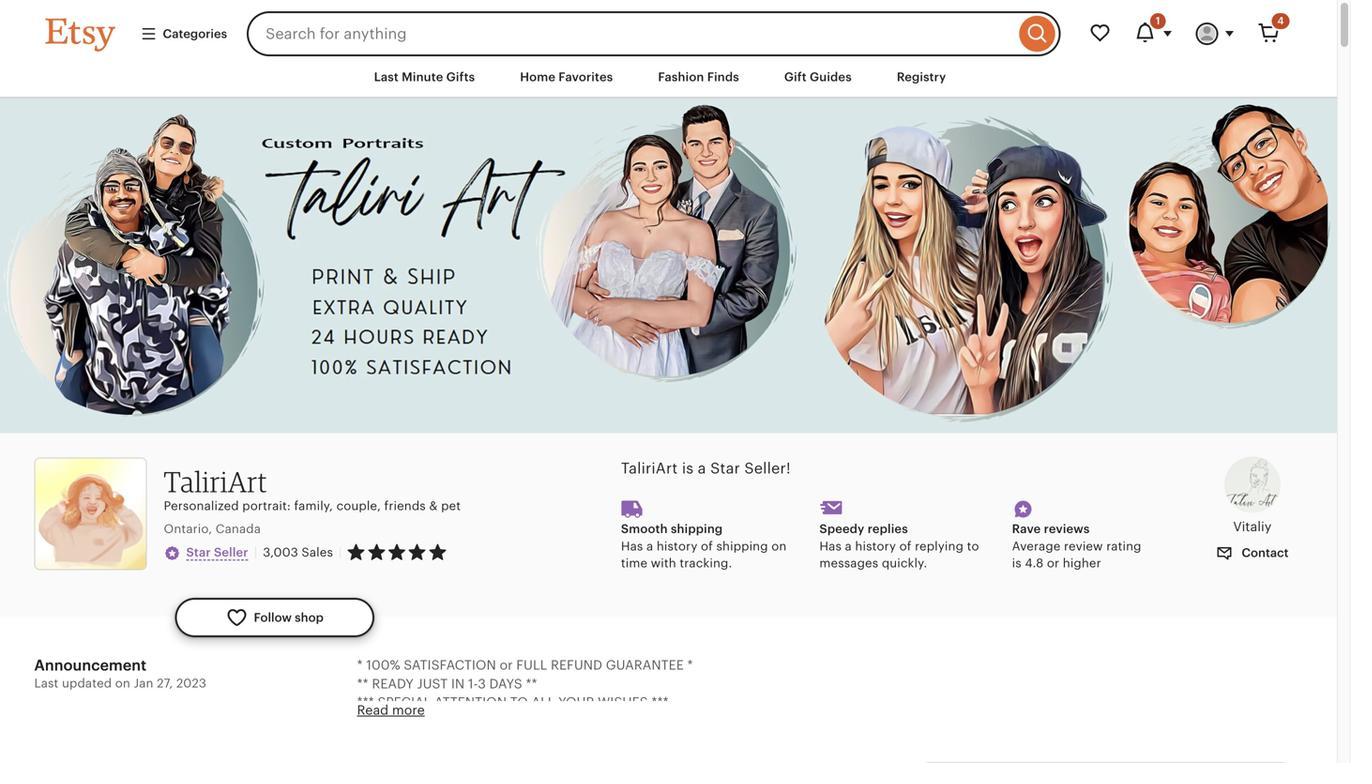 Task type: vqa. For each thing, say whether or not it's contained in the screenshot.


Task type: locate. For each thing, give the bounding box(es) containing it.
a left seller!
[[698, 460, 707, 477]]

a for smooth shipping
[[647, 539, 654, 553]]

rave
[[1013, 522, 1041, 536]]

fashion finds
[[658, 70, 740, 84]]

history
[[657, 539, 698, 553], [856, 539, 897, 553]]

has inside speedy replies has a history of replying to messages quickly.
[[820, 539, 842, 553]]

friends
[[384, 499, 426, 513]]

personalized
[[164, 499, 239, 513]]

star left seller!
[[711, 460, 741, 477]]

0 horizontal spatial has
[[621, 539, 643, 553]]

history up with
[[657, 539, 698, 553]]

your
[[559, 695, 595, 710]]

a down smooth
[[647, 539, 654, 553]]

tracking.
[[680, 556, 733, 570]]

star down ontario,
[[186, 545, 211, 559]]

history inside speedy replies has a history of replying to messages quickly.
[[856, 539, 897, 553]]

***
[[357, 695, 374, 710], [652, 695, 669, 710]]

smooth
[[621, 522, 668, 536]]

*** right wishes
[[652, 695, 669, 710]]

* right guarantee
[[688, 658, 693, 673]]

last left updated
[[34, 677, 59, 691]]

0 horizontal spatial last
[[34, 677, 59, 691]]

home favorites link
[[506, 60, 627, 94]]

replying
[[915, 539, 964, 553]]

of
[[701, 539, 713, 553], [900, 539, 912, 553]]

gift guides link
[[771, 60, 866, 94]]

pet
[[441, 499, 461, 513]]

on left jan
[[115, 677, 130, 691]]

0 horizontal spatial on
[[115, 677, 130, 691]]

menu bar
[[12, 56, 1326, 99]]

1 horizontal spatial star
[[711, 460, 741, 477]]

1 *** from the left
[[357, 695, 374, 710]]

0 vertical spatial is
[[682, 460, 694, 477]]

ready
[[372, 676, 414, 691]]

shipping
[[671, 522, 723, 536], [717, 539, 768, 553]]

0 vertical spatial on
[[772, 539, 787, 553]]

| right seller
[[254, 545, 257, 560]]

taliriart up smooth
[[621, 460, 678, 477]]

a inside speedy replies has a history of replying to messages quickly.
[[845, 539, 852, 553]]

1 ** from the left
[[357, 676, 369, 691]]

taliriart
[[621, 460, 678, 477], [164, 464, 267, 499]]

** down full
[[526, 676, 537, 691]]

1 horizontal spatial or
[[1048, 556, 1060, 570]]

2 has from the left
[[820, 539, 842, 553]]

1 horizontal spatial taliriart
[[621, 460, 678, 477]]

of up "quickly." on the bottom right
[[900, 539, 912, 553]]

taliriart for taliriart personalized portrait: family, couple, friends & pet
[[164, 464, 267, 499]]

0 horizontal spatial history
[[657, 539, 698, 553]]

4 link
[[1247, 11, 1292, 56]]

0 vertical spatial star
[[711, 460, 741, 477]]

0 horizontal spatial *
[[357, 658, 363, 673]]

last minute gifts
[[374, 70, 475, 84]]

1 horizontal spatial |
[[339, 545, 342, 559]]

2 *** from the left
[[652, 695, 669, 710]]

1 vertical spatial or
[[500, 658, 513, 673]]

1 * from the left
[[357, 658, 363, 673]]

*
[[357, 658, 363, 673], [688, 658, 693, 673]]

on down seller!
[[772, 539, 787, 553]]

1 horizontal spatial *
[[688, 658, 693, 673]]

1 horizontal spatial last
[[374, 70, 399, 84]]

1 of from the left
[[701, 539, 713, 553]]

to
[[510, 695, 528, 710]]

taliriart personalized portrait: family, couple, friends & pet
[[164, 464, 461, 513]]

time
[[621, 556, 648, 570]]

has
[[621, 539, 643, 553], [820, 539, 842, 553]]

27,
[[157, 677, 173, 691]]

of inside smooth shipping has a history of shipping on time with tracking.
[[701, 539, 713, 553]]

1 has from the left
[[621, 539, 643, 553]]

taliriart up personalized
[[164, 464, 267, 499]]

contact button
[[1203, 536, 1303, 571]]

* left 100% at the bottom left of page
[[357, 658, 363, 673]]

1 horizontal spatial on
[[772, 539, 787, 553]]

registry
[[897, 70, 947, 84]]

| 3,003 sales |
[[254, 545, 342, 560]]

gifts
[[447, 70, 475, 84]]

None search field
[[247, 11, 1061, 56]]

ontario, canada
[[164, 522, 261, 536]]

updated
[[62, 677, 112, 691]]

2 * from the left
[[688, 658, 693, 673]]

1 horizontal spatial ***
[[652, 695, 669, 710]]

is up smooth shipping has a history of shipping on time with tracking.
[[682, 460, 694, 477]]

**
[[357, 676, 369, 691], [526, 676, 537, 691]]

1 history from the left
[[657, 539, 698, 553]]

0 horizontal spatial of
[[701, 539, 713, 553]]

a inside smooth shipping has a history of shipping on time with tracking.
[[647, 539, 654, 553]]

messages
[[820, 556, 879, 570]]

2 history from the left
[[856, 539, 897, 553]]

1 horizontal spatial history
[[856, 539, 897, 553]]

| inside "| 3,003 sales |"
[[339, 545, 342, 559]]

0 horizontal spatial or
[[500, 658, 513, 673]]

gift
[[785, 70, 807, 84]]

0 horizontal spatial |
[[254, 545, 257, 560]]

| right the sales
[[339, 545, 342, 559]]

2 | from the left
[[339, 545, 342, 559]]

last left minute
[[374, 70, 399, 84]]

read
[[357, 703, 389, 718]]

history down replies
[[856, 539, 897, 553]]

is left "4.8" in the bottom of the page
[[1013, 556, 1022, 570]]

taliriart inside "taliriart personalized portrait: family, couple, friends & pet"
[[164, 464, 267, 499]]

0 horizontal spatial is
[[682, 460, 694, 477]]

is
[[682, 460, 694, 477], [1013, 556, 1022, 570]]

announcement last updated on jan 27, 2023
[[34, 657, 207, 691]]

** down 100% at the bottom left of page
[[357, 676, 369, 691]]

1 horizontal spatial of
[[900, 539, 912, 553]]

history inside smooth shipping has a history of shipping on time with tracking.
[[657, 539, 698, 553]]

satisfaction
[[404, 658, 496, 673]]

portrait:
[[242, 499, 291, 513]]

1 horizontal spatial has
[[820, 539, 842, 553]]

*** down ready
[[357, 695, 374, 710]]

quickly.
[[882, 556, 928, 570]]

1 vertical spatial is
[[1013, 556, 1022, 570]]

or up days on the bottom
[[500, 658, 513, 673]]

has up time
[[621, 539, 643, 553]]

2 horizontal spatial a
[[845, 539, 852, 553]]

has down speedy
[[820, 539, 842, 553]]

or
[[1048, 556, 1060, 570], [500, 658, 513, 673]]

of up tracking.
[[701, 539, 713, 553]]

just
[[417, 676, 448, 691]]

menu bar containing last minute gifts
[[12, 56, 1326, 99]]

1 vertical spatial star
[[186, 545, 211, 559]]

0 vertical spatial last
[[374, 70, 399, 84]]

0 vertical spatial or
[[1048, 556, 1060, 570]]

reviews
[[1044, 522, 1090, 536]]

none search field inside categories banner
[[247, 11, 1061, 56]]

family,
[[294, 499, 333, 513]]

on
[[772, 539, 787, 553], [115, 677, 130, 691]]

has inside smooth shipping has a history of shipping on time with tracking.
[[621, 539, 643, 553]]

of inside speedy replies has a history of replying to messages quickly.
[[900, 539, 912, 553]]

2 ** from the left
[[526, 676, 537, 691]]

a up messages
[[845, 539, 852, 553]]

1 | from the left
[[254, 545, 257, 560]]

3,003
[[263, 545, 298, 559]]

or right "4.8" in the bottom of the page
[[1048, 556, 1060, 570]]

1 button
[[1123, 11, 1185, 56]]

0 horizontal spatial star
[[186, 545, 211, 559]]

shop
[[295, 611, 324, 625]]

1 vertical spatial on
[[115, 677, 130, 691]]

last
[[374, 70, 399, 84], [34, 677, 59, 691]]

full
[[517, 658, 548, 673]]

1 vertical spatial last
[[34, 677, 59, 691]]

2 of from the left
[[900, 539, 912, 553]]

star seller
[[186, 545, 248, 559]]

0 horizontal spatial ***
[[357, 695, 374, 710]]

with
[[651, 556, 677, 570]]

0 horizontal spatial a
[[647, 539, 654, 553]]

&
[[429, 499, 438, 513]]

1 horizontal spatial **
[[526, 676, 537, 691]]

|
[[254, 545, 257, 560], [339, 545, 342, 559]]

0 horizontal spatial taliriart
[[164, 464, 267, 499]]

0 horizontal spatial **
[[357, 676, 369, 691]]

categories button
[[126, 17, 241, 51]]

1 horizontal spatial is
[[1013, 556, 1022, 570]]

1 horizontal spatial a
[[698, 460, 707, 477]]

a
[[698, 460, 707, 477], [647, 539, 654, 553], [845, 539, 852, 553]]

special
[[378, 695, 431, 710]]

contact
[[1239, 546, 1289, 560]]



Task type: describe. For each thing, give the bounding box(es) containing it.
ontario,
[[164, 522, 212, 536]]

seller
[[214, 545, 248, 559]]

star_seller image
[[164, 545, 181, 562]]

home favorites
[[520, 70, 613, 84]]

all
[[532, 695, 555, 710]]

star seller button
[[164, 543, 248, 562]]

attention
[[435, 695, 507, 710]]

guarantee
[[606, 658, 684, 673]]

replies
[[868, 522, 909, 536]]

or inside * 100% satisfaction or full refund guarantee * ** ready just in 1-3 days ** *** special attention to all your wishes *** read more
[[500, 658, 513, 673]]

guides
[[810, 70, 852, 84]]

categories
[[163, 27, 227, 41]]

gift guides
[[785, 70, 852, 84]]

review
[[1065, 539, 1104, 553]]

history for quickly.
[[856, 539, 897, 553]]

history for with
[[657, 539, 698, 553]]

taliriart is a star seller!
[[621, 460, 791, 477]]

fashion finds link
[[644, 60, 754, 94]]

speedy replies has a history of replying to messages quickly.
[[820, 522, 980, 570]]

of for replying
[[900, 539, 912, 553]]

average
[[1013, 539, 1061, 553]]

1 vertical spatial shipping
[[717, 539, 768, 553]]

* 100% satisfaction or full refund guarantee * ** ready just in 1-3 days ** *** special attention to all your wishes *** read more
[[357, 658, 693, 718]]

follow shop
[[254, 611, 324, 625]]

speedy
[[820, 522, 865, 536]]

2023
[[176, 677, 207, 691]]

seller!
[[745, 460, 791, 477]]

finds
[[708, 70, 740, 84]]

100%
[[366, 658, 400, 673]]

minute
[[402, 70, 443, 84]]

follow shop button
[[175, 598, 374, 638]]

1
[[1156, 15, 1161, 27]]

read more link
[[357, 703, 425, 718]]

to
[[967, 539, 980, 553]]

last inside announcement last updated on jan 27, 2023
[[34, 677, 59, 691]]

1-
[[468, 676, 478, 691]]

favorites
[[559, 70, 613, 84]]

3
[[478, 676, 486, 691]]

vitaliy
[[1234, 519, 1272, 534]]

4
[[1278, 15, 1285, 27]]

vitaliy link
[[1203, 457, 1303, 536]]

taliriart for taliriart is a star seller!
[[621, 460, 678, 477]]

of for shipping
[[701, 539, 713, 553]]

4.8
[[1025, 556, 1044, 570]]

has for has a history of shipping on time with tracking.
[[621, 539, 643, 553]]

is inside rave reviews average review rating is 4.8 or higher
[[1013, 556, 1022, 570]]

refund
[[551, 658, 603, 673]]

Search for anything text field
[[247, 11, 1015, 56]]

rave reviews average review rating is 4.8 or higher
[[1013, 522, 1142, 570]]

or inside rave reviews average review rating is 4.8 or higher
[[1048, 556, 1060, 570]]

categories banner
[[12, 0, 1326, 56]]

vitaliy image
[[1225, 457, 1281, 513]]

on inside announcement last updated on jan 27, 2023
[[115, 677, 130, 691]]

smooth shipping has a history of shipping on time with tracking.
[[621, 522, 787, 570]]

sales
[[302, 545, 333, 559]]

in
[[451, 676, 465, 691]]

fashion
[[658, 70, 705, 84]]

days
[[490, 676, 523, 691]]

couple,
[[337, 499, 381, 513]]

higher
[[1063, 556, 1102, 570]]

home
[[520, 70, 556, 84]]

jan
[[134, 677, 154, 691]]

announcement
[[34, 657, 147, 674]]

star inside button
[[186, 545, 211, 559]]

0 vertical spatial shipping
[[671, 522, 723, 536]]

wishes
[[598, 695, 648, 710]]

more
[[392, 703, 425, 718]]

has for has a history of replying to messages quickly.
[[820, 539, 842, 553]]

last minute gifts link
[[360, 60, 489, 94]]

canada
[[216, 522, 261, 536]]

a for speedy replies
[[845, 539, 852, 553]]

registry link
[[883, 60, 961, 94]]

last inside menu bar
[[374, 70, 399, 84]]

on inside smooth shipping has a history of shipping on time with tracking.
[[772, 539, 787, 553]]

rating
[[1107, 539, 1142, 553]]

follow
[[254, 611, 292, 625]]



